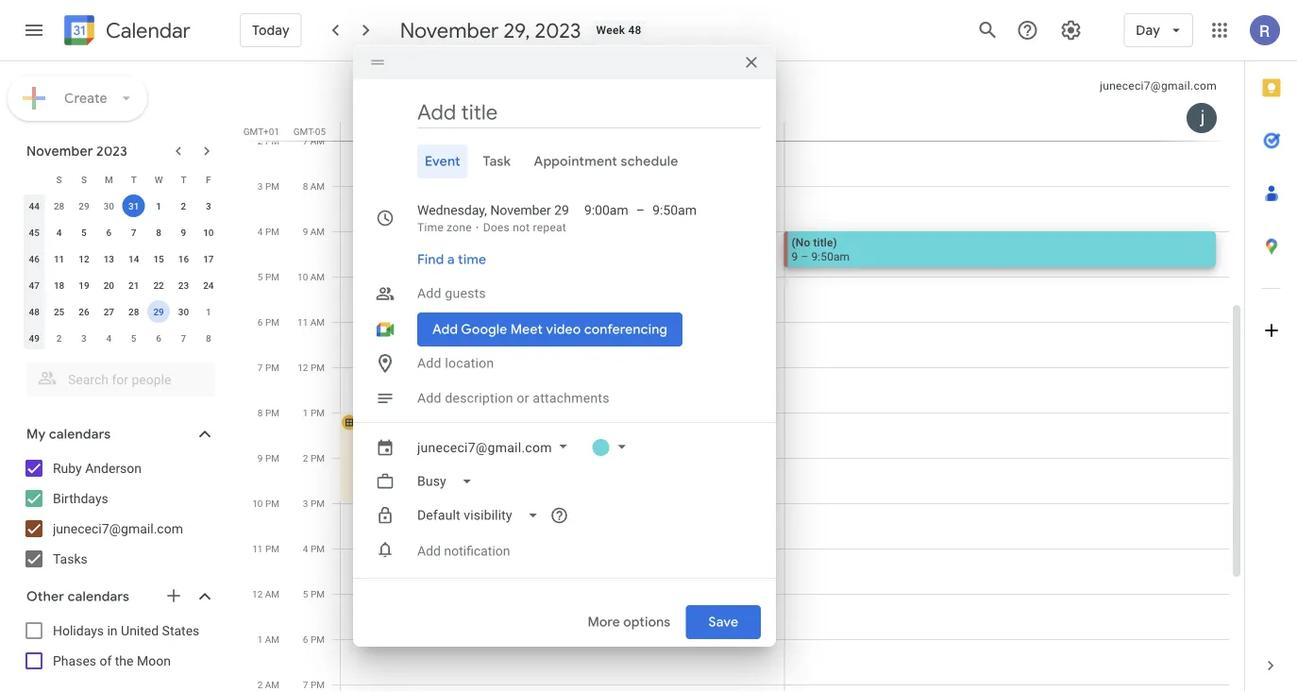 Task type: describe. For each thing, give the bounding box(es) containing it.
49
[[29, 332, 40, 344]]

6 down october 30 element
[[106, 227, 112, 238]]

create
[[64, 90, 108, 107]]

6 left december 7 element
[[156, 332, 161, 344]]

26
[[79, 306, 89, 317]]

1 horizontal spatial 4 pm
[[303, 543, 325, 554]]

15
[[153, 253, 164, 264]]

pm left gmt-
[[265, 135, 280, 146]]

11 pm
[[252, 543, 280, 554]]

2 left gmt-
[[258, 135, 263, 146]]

2 horizontal spatial 29
[[554, 203, 569, 218]]

row group inside november 2023 grid
[[22, 193, 221, 351]]

other calendars
[[26, 588, 129, 605]]

in
[[107, 623, 118, 638]]

2 vertical spatial november
[[490, 203, 551, 218]]

wednesday, november 29 element
[[348, 92, 392, 135]]

9 pm
[[258, 452, 280, 464]]

does not repeat
[[483, 221, 567, 234]]

28 for 'october 28' element
[[54, 200, 64, 212]]

today
[[252, 22, 290, 39]]

19
[[79, 280, 89, 291]]

settings menu image
[[1060, 19, 1083, 42]]

9 am
[[303, 226, 325, 237]]

find a time button
[[410, 243, 494, 277]]

9 inside the (no title) 9 – 9:50am
[[792, 250, 798, 263]]

holidays
[[53, 623, 104, 638]]

9:00am – 9:50am
[[584, 203, 697, 218]]

1pm
[[479, 417, 502, 430]]

20
[[104, 280, 114, 291]]

7 up 8 pm
[[258, 362, 263, 373]]

10 pm
[[252, 498, 280, 509]]

24
[[203, 280, 214, 291]]

2 am
[[257, 679, 280, 690]]

5 right "12 am"
[[303, 588, 308, 600]]

moon
[[137, 653, 171, 669]]

november 2023
[[26, 143, 128, 160]]

wednesday,
[[417, 203, 487, 218]]

phases of the moon
[[53, 653, 171, 669]]

17
[[203, 253, 214, 264]]

4 left december 5 element
[[106, 332, 112, 344]]

48 inside row
[[29, 306, 40, 317]]

november for november 29, 2023
[[400, 17, 499, 43]]

grid containing ruby anderson
[[242, 61, 1245, 692]]

add other calendars image
[[164, 586, 183, 605]]

21
[[128, 280, 139, 291]]

47
[[29, 280, 40, 291]]

Search for people text field
[[38, 363, 204, 397]]

11 for 11
[[54, 253, 64, 264]]

repeat
[[533, 221, 567, 234]]

find a time
[[417, 251, 487, 268]]

appointment
[[534, 153, 618, 170]]

1 horizontal spatial tab list
[[1246, 61, 1298, 639]]

pm down 12 pm
[[311, 407, 325, 418]]

pm up 1 pm
[[311, 362, 325, 373]]

task button
[[476, 144, 519, 178]]

28 element
[[122, 300, 145, 323]]

1 horizontal spatial junececi7@gmail.com
[[417, 440, 552, 455]]

7 am
[[303, 135, 325, 146]]

(no title) 9 – 9:50am
[[792, 236, 850, 263]]

my calendars
[[26, 426, 111, 443]]

1 for 1 pm
[[303, 407, 308, 418]]

0 vertical spatial 48
[[628, 24, 642, 37]]

11 element
[[48, 247, 70, 270]]

6 right 1 am
[[303, 634, 308, 645]]

12 for 12 pm
[[298, 362, 308, 373]]

pm left the 9 am
[[265, 226, 280, 237]]

december 2 element
[[48, 327, 70, 349]]

2 s from the left
[[81, 174, 87, 185]]

birthdays
[[53, 491, 108, 506]]

2 inside december 2 element
[[56, 332, 62, 344]]

5 left '10 am'
[[258, 271, 263, 282]]

add notification button
[[410, 529, 518, 574]]

december 5 element
[[122, 327, 145, 349]]

pm down 8 pm
[[265, 452, 280, 464]]

30 for '30' element at the left top
[[178, 306, 189, 317]]

1 pm
[[303, 407, 325, 418]]

gmt-05
[[293, 126, 326, 137]]

november for november 2023
[[26, 143, 93, 160]]

location
[[445, 356, 494, 371]]

my calendars button
[[4, 419, 234, 450]]

9:50am inside the (no title) 9 – 9:50am
[[812, 250, 850, 263]]

ruby anderson column header
[[340, 61, 785, 141]]

states
[[162, 623, 200, 638]]

11 for 11 pm
[[252, 543, 263, 554]]

december 4 element
[[98, 327, 120, 349]]

add guests button
[[410, 277, 761, 311]]

add notification
[[417, 543, 510, 559]]

of
[[100, 653, 112, 669]]

1 vertical spatial 2023
[[96, 143, 128, 160]]

0 vertical spatial 3 pm
[[258, 180, 280, 192]]

0 horizontal spatial 5 pm
[[258, 271, 280, 282]]

attachments
[[533, 390, 610, 406]]

5 down october 29 element
[[81, 227, 87, 238]]

2 down 1 am
[[257, 679, 263, 690]]

today button
[[240, 8, 302, 53]]

7 up 14 element
[[131, 227, 136, 238]]

hours
[[397, 417, 428, 430]]

27 element
[[98, 300, 120, 323]]

29 for october 29 element
[[79, 200, 89, 212]]

w
[[155, 174, 163, 185]]

pm right '2 am'
[[311, 679, 325, 690]]

does
[[483, 221, 510, 234]]

add description or attachments
[[417, 390, 610, 406]]

ruby anderson inside column header
[[693, 79, 773, 93]]

calendar
[[106, 17, 191, 44]]

7 right '2 am'
[[303, 679, 308, 690]]

1 t from the left
[[131, 174, 137, 185]]

10 element
[[197, 221, 220, 244]]

29 element
[[147, 300, 170, 323]]

calendars for my calendars
[[49, 426, 111, 443]]

20 element
[[98, 274, 120, 297]]

9 for 9 am
[[303, 226, 308, 237]]

office
[[363, 417, 394, 430]]

1 for december 1 element at top left
[[206, 306, 211, 317]]

22 element
[[147, 274, 170, 297]]

31
[[128, 200, 139, 212]]

21 element
[[122, 274, 145, 297]]

25
[[54, 306, 64, 317]]

8 for 8 am
[[303, 180, 308, 192]]

to element
[[636, 201, 645, 220]]

29,
[[504, 17, 530, 43]]

46
[[29, 253, 40, 264]]

junececi7@gmail.com inside column header
[[1100, 79, 1217, 93]]

am for 8 am
[[310, 180, 325, 192]]

12 for 12 am
[[252, 588, 263, 600]]

12 pm
[[298, 362, 325, 373]]

4 right 45
[[56, 227, 62, 238]]

add guests
[[417, 286, 486, 301]]

24 element
[[197, 274, 220, 297]]

23
[[178, 280, 189, 291]]

(no
[[792, 236, 811, 249]]

13
[[104, 253, 114, 264]]

december 3 element
[[73, 327, 95, 349]]

day
[[1136, 22, 1161, 39]]

17 element
[[197, 247, 220, 270]]

am for 11 am
[[310, 316, 325, 328]]

add for add guests
[[417, 286, 442, 301]]

10 for 10 pm
[[252, 498, 263, 509]]

30 element
[[172, 300, 195, 323]]

pm left 1 pm
[[265, 407, 280, 418]]

8 for 8 pm
[[258, 407, 263, 418]]

0 vertical spatial –
[[636, 203, 645, 218]]

pm down 10 pm
[[265, 543, 280, 554]]

pm right 11 pm
[[311, 543, 325, 554]]

my
[[26, 426, 46, 443]]

f
[[206, 174, 211, 185]]

time
[[458, 251, 487, 268]]

18
[[54, 280, 64, 291]]

5 inside december 5 element
[[131, 332, 136, 344]]

29 for 29 "element"
[[153, 306, 164, 317]]



Task type: vqa. For each thing, say whether or not it's contained in the screenshot.


Task type: locate. For each thing, give the bounding box(es) containing it.
calendar element
[[60, 11, 191, 53]]

0 horizontal spatial anderson
[[85, 460, 142, 476]]

office hours remade , 1pm
[[363, 417, 502, 430]]

5 pm left '10 am'
[[258, 271, 280, 282]]

november left 29,
[[400, 17, 499, 43]]

1 horizontal spatial 6 pm
[[303, 634, 325, 645]]

9 for 9
[[181, 227, 186, 238]]

9 up '10 am'
[[303, 226, 308, 237]]

pm right 1 am
[[311, 634, 325, 645]]

1 down "12 am"
[[257, 634, 263, 645]]

4 add from the top
[[417, 543, 441, 559]]

row containing 47
[[22, 272, 221, 298]]

event button
[[417, 144, 468, 178]]

1 vertical spatial 2 pm
[[303, 452, 325, 464]]

pm left 12 pm
[[265, 362, 280, 373]]

26 element
[[73, 300, 95, 323]]

0 horizontal spatial 48
[[29, 306, 40, 317]]

holidays in united states
[[53, 623, 200, 638]]

11 up "12 am"
[[252, 543, 263, 554]]

4
[[258, 226, 263, 237], [56, 227, 62, 238], [106, 332, 112, 344], [303, 543, 308, 554]]

31 cell
[[121, 193, 146, 219]]

2 horizontal spatial junececi7@gmail.com
[[1100, 79, 1217, 93]]

1 horizontal spatial 10
[[252, 498, 263, 509]]

1 horizontal spatial 9:50am
[[812, 250, 850, 263]]

calendars right the my
[[49, 426, 111, 443]]

7 pm right '2 am'
[[303, 679, 325, 690]]

9 up 10 pm
[[258, 452, 263, 464]]

am for 7 am
[[310, 135, 325, 146]]

tab list
[[1246, 61, 1298, 639], [368, 144, 761, 178]]

1 vertical spatial 5 pm
[[303, 588, 325, 600]]

wednesday, november 29
[[417, 203, 569, 218]]

december 7 element
[[172, 327, 195, 349]]

time
[[417, 221, 444, 234]]

1 right 8 pm
[[303, 407, 308, 418]]

29
[[79, 200, 89, 212], [554, 203, 569, 218], [153, 306, 164, 317]]

or
[[517, 390, 529, 406]]

1 vertical spatial 10
[[298, 271, 308, 282]]

main drawer image
[[23, 19, 45, 42]]

november 2023 grid
[[18, 166, 221, 351]]

anderson
[[722, 79, 773, 93], [85, 460, 142, 476]]

row containing 49
[[22, 325, 221, 351]]

3 pm right 10 pm
[[303, 498, 325, 509]]

None search field
[[0, 355, 234, 397]]

row containing 48
[[22, 298, 221, 325]]

4 pm left the 9 am
[[258, 226, 280, 237]]

2 pm right 9 pm
[[303, 452, 325, 464]]

2 right 9 pm
[[303, 452, 308, 464]]

0 vertical spatial 2023
[[535, 17, 581, 43]]

row containing 44
[[22, 193, 221, 219]]

11
[[54, 253, 64, 264], [298, 316, 308, 328], [252, 543, 263, 554]]

task
[[483, 153, 511, 170]]

2 vertical spatial 11
[[252, 543, 263, 554]]

0 horizontal spatial t
[[131, 174, 137, 185]]

7 row from the top
[[22, 325, 221, 351]]

pm down 1 pm
[[311, 452, 325, 464]]

9 inside november 2023 grid
[[181, 227, 186, 238]]

december 8 element
[[197, 327, 220, 349]]

other
[[26, 588, 64, 605]]

the
[[115, 653, 134, 669]]

29 right 28 element
[[153, 306, 164, 317]]

junececi7@gmail.com down 1pm
[[417, 440, 552, 455]]

0 horizontal spatial junececi7@gmail.com
[[53, 521, 183, 536]]

am for 12 am
[[265, 588, 280, 600]]

3
[[258, 180, 263, 192], [206, 200, 211, 212], [81, 332, 87, 344], [303, 498, 308, 509]]

45
[[29, 227, 40, 238]]

0 horizontal spatial 11
[[54, 253, 64, 264]]

0 vertical spatial 6 pm
[[258, 316, 280, 328]]

6 pm left 11 am
[[258, 316, 280, 328]]

row group
[[22, 193, 221, 351]]

1 vertical spatial 9:50am
[[812, 250, 850, 263]]

1 horizontal spatial 7 pm
[[303, 679, 325, 690]]

6 pm right 1 am
[[303, 634, 325, 645]]

19 element
[[73, 274, 95, 297]]

october 31, today element
[[122, 195, 145, 217]]

0 horizontal spatial 3 pm
[[258, 180, 280, 192]]

0 horizontal spatial 12
[[79, 253, 89, 264]]

10 up 17
[[203, 227, 214, 238]]

pm left 8 am
[[265, 180, 280, 192]]

4 pm right 11 pm
[[303, 543, 325, 554]]

0 horizontal spatial s
[[56, 174, 62, 185]]

1 s from the left
[[56, 174, 62, 185]]

0 vertical spatial 30
[[104, 200, 114, 212]]

1 vertical spatial 28
[[128, 306, 139, 317]]

3 left december 4 element
[[81, 332, 87, 344]]

30 for october 30 element
[[104, 200, 114, 212]]

junececi7@gmail.com inside my calendars list
[[53, 521, 183, 536]]

5 left the december 6 element
[[131, 332, 136, 344]]

1 horizontal spatial 48
[[628, 24, 642, 37]]

0 horizontal spatial 10
[[203, 227, 214, 238]]

0 horizontal spatial tab list
[[368, 144, 761, 178]]

3 pm
[[258, 180, 280, 192], [303, 498, 325, 509]]

add up office hours remade , 1pm
[[417, 390, 442, 406]]

16
[[178, 253, 189, 264]]

6
[[106, 227, 112, 238], [258, 316, 263, 328], [156, 332, 161, 344], [303, 634, 308, 645]]

28 right 44
[[54, 200, 64, 212]]

5 pm right "12 am"
[[303, 588, 325, 600]]

row
[[22, 166, 221, 193], [22, 193, 221, 219], [22, 219, 221, 246], [22, 246, 221, 272], [22, 272, 221, 298], [22, 298, 221, 325], [22, 325, 221, 351]]

s
[[56, 174, 62, 185], [81, 174, 87, 185]]

0 horizontal spatial 4 pm
[[258, 226, 280, 237]]

week 48
[[596, 24, 642, 37]]

0 horizontal spatial ruby
[[53, 460, 82, 476]]

anderson inside column header
[[722, 79, 773, 93]]

2 right october 31, today "element"
[[181, 200, 186, 212]]

1 vertical spatial ruby anderson
[[53, 460, 142, 476]]

0 vertical spatial 11
[[54, 253, 64, 264]]

10 am
[[298, 271, 325, 282]]

junececi7@gmail.com
[[1100, 79, 1217, 93], [417, 440, 552, 455], [53, 521, 183, 536]]

october 29 element
[[73, 195, 95, 217]]

ruby inside ruby anderson column header
[[693, 79, 719, 93]]

am up 8 am
[[310, 135, 325, 146]]

calendars
[[49, 426, 111, 443], [68, 588, 129, 605]]

2 pm
[[258, 135, 280, 146], [303, 452, 325, 464]]

not
[[513, 221, 530, 234]]

25 element
[[48, 300, 70, 323]]

11 inside row group
[[54, 253, 64, 264]]

am down 8 am
[[310, 226, 325, 237]]

30
[[104, 200, 114, 212], [178, 306, 189, 317]]

8 up 15 element in the top left of the page
[[156, 227, 161, 238]]

3 add from the top
[[417, 390, 442, 406]]

am up 12 pm
[[310, 316, 325, 328]]

find
[[417, 251, 444, 268]]

2 horizontal spatial 12
[[298, 362, 308, 373]]

2023 up m on the top of the page
[[96, 143, 128, 160]]

add inside dropdown button
[[417, 286, 442, 301]]

0 vertical spatial 10
[[203, 227, 214, 238]]

6 row from the top
[[22, 298, 221, 325]]

am up '2 am'
[[265, 634, 280, 645]]

0 vertical spatial november
[[400, 17, 499, 43]]

add location
[[417, 356, 494, 371]]

1 horizontal spatial 30
[[178, 306, 189, 317]]

december 1 element
[[197, 300, 220, 323]]

– inside the (no title) 9 – 9:50am
[[801, 250, 809, 263]]

6 left 11 am
[[258, 316, 263, 328]]

2 t from the left
[[181, 174, 186, 185]]

add for add notification
[[417, 543, 441, 559]]

add down find
[[417, 286, 442, 301]]

3 right f
[[258, 180, 263, 192]]

–
[[636, 203, 645, 218], [801, 250, 809, 263]]

0 horizontal spatial 29
[[79, 200, 89, 212]]

12 down 11 am
[[298, 362, 308, 373]]

2 vertical spatial 10
[[252, 498, 263, 509]]

1 horizontal spatial 12
[[252, 588, 263, 600]]

29 right 'october 28' element
[[79, 200, 89, 212]]

0 vertical spatial junececi7@gmail.com
[[1100, 79, 1217, 93]]

pm left 11 am
[[265, 316, 280, 328]]

m
[[105, 174, 113, 185]]

1 horizontal spatial 2 pm
[[303, 452, 325, 464]]

12
[[79, 253, 89, 264], [298, 362, 308, 373], [252, 588, 263, 600]]

1 vertical spatial –
[[801, 250, 809, 263]]

0 horizontal spatial 28
[[54, 200, 64, 212]]

create button
[[8, 76, 147, 121]]

my calendars list
[[4, 453, 234, 574]]

1 horizontal spatial 28
[[128, 306, 139, 317]]

0 vertical spatial ruby
[[693, 79, 719, 93]]

0 vertical spatial 5 pm
[[258, 271, 280, 282]]

7 left 05
[[303, 135, 308, 146]]

– right the 9:00am on the left of the page
[[636, 203, 645, 218]]

remade
[[431, 417, 473, 430]]

december 6 element
[[147, 327, 170, 349]]

other calendars list
[[4, 616, 234, 676]]

s left m on the top of the page
[[81, 174, 87, 185]]

anderson inside my calendars list
[[85, 460, 142, 476]]

ruby anderson inside my calendars list
[[53, 460, 142, 476]]

2 horizontal spatial 10
[[298, 271, 308, 282]]

pm right 10 pm
[[311, 498, 325, 509]]

calendars for other calendars
[[68, 588, 129, 605]]

30 right october 29 element
[[104, 200, 114, 212]]

12 for 12
[[79, 253, 89, 264]]

44
[[29, 200, 40, 212]]

0 vertical spatial anderson
[[722, 79, 773, 93]]

3 row from the top
[[22, 219, 221, 246]]

1 horizontal spatial anderson
[[722, 79, 773, 93]]

9 left 10 element
[[181, 227, 186, 238]]

9 for 9 pm
[[258, 452, 263, 464]]

48 left "25"
[[29, 306, 40, 317]]

schedule
[[621, 153, 679, 170]]

12 inside row
[[79, 253, 89, 264]]

Add title text field
[[417, 98, 761, 127]]

4 row from the top
[[22, 246, 221, 272]]

junececi7@gmail.com down birthdays at the bottom
[[53, 521, 183, 536]]

1 horizontal spatial ruby anderson
[[693, 79, 773, 93]]

0 horizontal spatial 30
[[104, 200, 114, 212]]

29 inside "element"
[[153, 306, 164, 317]]

0 vertical spatial 9:50am
[[653, 203, 697, 218]]

16 element
[[172, 247, 195, 270]]

12 down 11 pm
[[252, 588, 263, 600]]

november
[[400, 17, 499, 43], [26, 143, 93, 160], [490, 203, 551, 218]]

0 vertical spatial 2 pm
[[258, 135, 280, 146]]

title)
[[813, 236, 837, 249]]

2 vertical spatial 12
[[252, 588, 263, 600]]

event
[[425, 153, 461, 170]]

add
[[417, 286, 442, 301], [417, 356, 442, 371], [417, 390, 442, 406], [417, 543, 441, 559]]

4 right 10 element
[[258, 226, 263, 237]]

28
[[54, 200, 64, 212], [128, 306, 139, 317]]

0 vertical spatial 7 pm
[[258, 362, 280, 373]]

am down 1 am
[[265, 679, 280, 690]]

1 vertical spatial 6 pm
[[303, 634, 325, 645]]

28 right 27 element
[[128, 306, 139, 317]]

14 element
[[122, 247, 145, 270]]

a
[[447, 251, 455, 268]]

november 29, 2023
[[400, 17, 581, 43]]

november up 'october 28' element
[[26, 143, 93, 160]]

day button
[[1124, 8, 1194, 53]]

am for 10 am
[[310, 271, 325, 282]]

29 up repeat
[[554, 203, 569, 218]]

7 left december 8 element on the left of page
[[181, 332, 186, 344]]

0 horizontal spatial 6 pm
[[258, 316, 280, 328]]

0 vertical spatial 12
[[79, 253, 89, 264]]

8 right december 7 element
[[206, 332, 211, 344]]

30 right 29 "element"
[[178, 306, 189, 317]]

0 horizontal spatial ruby anderson
[[53, 460, 142, 476]]

13 element
[[98, 247, 120, 270]]

pm down 9 pm
[[265, 498, 280, 509]]

pm left '10 am'
[[265, 271, 280, 282]]

0 horizontal spatial 9:50am
[[653, 203, 697, 218]]

november up not
[[490, 203, 551, 218]]

10 for 10
[[203, 227, 214, 238]]

zone
[[447, 221, 472, 234]]

1 vertical spatial ruby
[[53, 460, 82, 476]]

2 horizontal spatial 11
[[298, 316, 308, 328]]

0 vertical spatial ruby anderson
[[693, 79, 773, 93]]

27
[[104, 306, 114, 317]]

10 up 11 am
[[298, 271, 308, 282]]

appointment schedule button
[[526, 144, 686, 178]]

15 element
[[147, 247, 170, 270]]

1 row from the top
[[22, 166, 221, 193]]

add inside button
[[417, 543, 441, 559]]

3 inside december 3 element
[[81, 332, 87, 344]]

7 pm left 12 pm
[[258, 362, 280, 373]]

7
[[303, 135, 308, 146], [131, 227, 136, 238], [181, 332, 186, 344], [258, 362, 263, 373], [303, 679, 308, 690]]

1 horizontal spatial 2023
[[535, 17, 581, 43]]

t right w
[[181, 174, 186, 185]]

2
[[258, 135, 263, 146], [181, 200, 186, 212], [56, 332, 62, 344], [303, 452, 308, 464], [257, 679, 263, 690]]

t
[[131, 174, 137, 185], [181, 174, 186, 185]]

9:50am
[[653, 203, 697, 218], [812, 250, 850, 263]]

1 vertical spatial 30
[[178, 306, 189, 317]]

t right m on the top of the page
[[131, 174, 137, 185]]

0 vertical spatial 4 pm
[[258, 226, 280, 237]]

8 up the 9 am
[[303, 180, 308, 192]]

1 horizontal spatial 29
[[153, 306, 164, 317]]

2 add from the top
[[417, 356, 442, 371]]

1 horizontal spatial ruby
[[693, 79, 719, 93]]

gmt-
[[293, 126, 315, 137]]

4 right 11 pm
[[303, 543, 308, 554]]

1 vertical spatial november
[[26, 143, 93, 160]]

1 right '30' element at the left top
[[206, 306, 211, 317]]

– down (no
[[801, 250, 809, 263]]

2 row from the top
[[22, 193, 221, 219]]

1 horizontal spatial 3 pm
[[303, 498, 325, 509]]

6 pm
[[258, 316, 280, 328], [303, 634, 325, 645]]

october 30 element
[[98, 195, 120, 217]]

pm right "12 am"
[[311, 588, 325, 600]]

add for add description or attachments
[[417, 390, 442, 406]]

grid
[[242, 61, 1245, 692]]

10
[[203, 227, 214, 238], [298, 271, 308, 282], [252, 498, 263, 509]]

junececi7@gmail.com down day 'dropdown button'
[[1100, 79, 1217, 93]]

tab list containing event
[[368, 144, 761, 178]]

guests
[[445, 286, 486, 301]]

october 28 element
[[48, 195, 70, 217]]

23 element
[[172, 274, 195, 297]]

1 vertical spatial 12
[[298, 362, 308, 373]]

1 horizontal spatial 11
[[252, 543, 263, 554]]

row containing s
[[22, 166, 221, 193]]

row containing 46
[[22, 246, 221, 272]]

1 vertical spatial 7 pm
[[303, 679, 325, 690]]

11 right 46
[[54, 253, 64, 264]]

29 cell
[[146, 298, 171, 325]]

8 pm
[[258, 407, 280, 418]]

4 pm
[[258, 226, 280, 237], [303, 543, 325, 554]]

8 for december 8 element on the left of page
[[206, 332, 211, 344]]

14
[[128, 253, 139, 264]]

11 am
[[298, 316, 325, 328]]

1 vertical spatial calendars
[[68, 588, 129, 605]]

1 add from the top
[[417, 286, 442, 301]]

am up 1 am
[[265, 588, 280, 600]]

18 element
[[48, 274, 70, 297]]

am for 9 am
[[310, 226, 325, 237]]

9:00am
[[584, 203, 629, 218]]

am up the 9 am
[[310, 180, 325, 192]]

gmt+01
[[243, 126, 280, 137]]

9:50am down title)
[[812, 250, 850, 263]]

am for 2 am
[[265, 679, 280, 690]]

11 down '10 am'
[[298, 316, 308, 328]]

8 up 9 pm
[[258, 407, 263, 418]]

None field
[[410, 465, 488, 499], [410, 499, 554, 533], [410, 465, 488, 499], [410, 499, 554, 533]]

2023
[[535, 17, 581, 43], [96, 143, 128, 160]]

1 vertical spatial 4 pm
[[303, 543, 325, 554]]

1 right october 31, today "element"
[[156, 200, 161, 212]]

1 vertical spatial junececi7@gmail.com
[[417, 440, 552, 455]]

22
[[153, 280, 164, 291]]

0 horizontal spatial 7 pm
[[258, 362, 280, 373]]

0 horizontal spatial 2023
[[96, 143, 128, 160]]

add for add location
[[417, 356, 442, 371]]

12 element
[[73, 247, 95, 270]]

1 horizontal spatial 5 pm
[[303, 588, 325, 600]]

3 right 10 pm
[[303, 498, 308, 509]]

1 vertical spatial anderson
[[85, 460, 142, 476]]

ruby inside my calendars list
[[53, 460, 82, 476]]

other calendars button
[[4, 582, 234, 612]]

1 horizontal spatial t
[[181, 174, 186, 185]]

11 for 11 am
[[298, 316, 308, 328]]

3 up 10 element
[[206, 200, 211, 212]]

1 for 1 am
[[257, 634, 263, 645]]

1 horizontal spatial s
[[81, 174, 87, 185]]

10 for 10 am
[[298, 271, 308, 282]]

wed
[[359, 78, 383, 90]]

appointment schedule
[[534, 153, 679, 170]]

0 vertical spatial 28
[[54, 200, 64, 212]]

am for 1 am
[[265, 634, 280, 645]]

junececi7@gmail.com column header
[[784, 61, 1230, 141]]

1 vertical spatial 11
[[298, 316, 308, 328]]

week
[[596, 24, 625, 37]]

1 vertical spatial 48
[[29, 306, 40, 317]]

1 horizontal spatial –
[[801, 250, 809, 263]]

ruby
[[693, 79, 719, 93], [53, 460, 82, 476]]

phases
[[53, 653, 96, 669]]

row containing 45
[[22, 219, 221, 246]]

am
[[310, 135, 325, 146], [310, 180, 325, 192], [310, 226, 325, 237], [310, 271, 325, 282], [310, 316, 325, 328], [265, 588, 280, 600], [265, 634, 280, 645], [265, 679, 280, 690]]

calendar heading
[[102, 17, 191, 44]]

1 vertical spatial 3 pm
[[303, 498, 325, 509]]

0 horizontal spatial 2 pm
[[258, 135, 280, 146]]

05
[[315, 126, 326, 137]]

2 vertical spatial junececi7@gmail.com
[[53, 521, 183, 536]]

9:50am right to element
[[653, 203, 697, 218]]

pm
[[265, 135, 280, 146], [265, 180, 280, 192], [265, 226, 280, 237], [265, 271, 280, 282], [265, 316, 280, 328], [265, 362, 280, 373], [311, 362, 325, 373], [265, 407, 280, 418], [311, 407, 325, 418], [265, 452, 280, 464], [311, 452, 325, 464], [265, 498, 280, 509], [311, 498, 325, 509], [265, 543, 280, 554], [311, 543, 325, 554], [311, 588, 325, 600], [311, 634, 325, 645], [311, 679, 325, 690]]

0 vertical spatial calendars
[[49, 426, 111, 443]]

10 inside row
[[203, 227, 214, 238]]

0 horizontal spatial –
[[636, 203, 645, 218]]

am down the 9 am
[[310, 271, 325, 282]]

28 for 28 element
[[128, 306, 139, 317]]

add left location
[[417, 356, 442, 371]]

row group containing 44
[[22, 193, 221, 351]]

5 row from the top
[[22, 272, 221, 298]]

1
[[156, 200, 161, 212], [206, 306, 211, 317], [303, 407, 308, 418], [257, 634, 263, 645]]

1 am
[[257, 634, 280, 645]]



